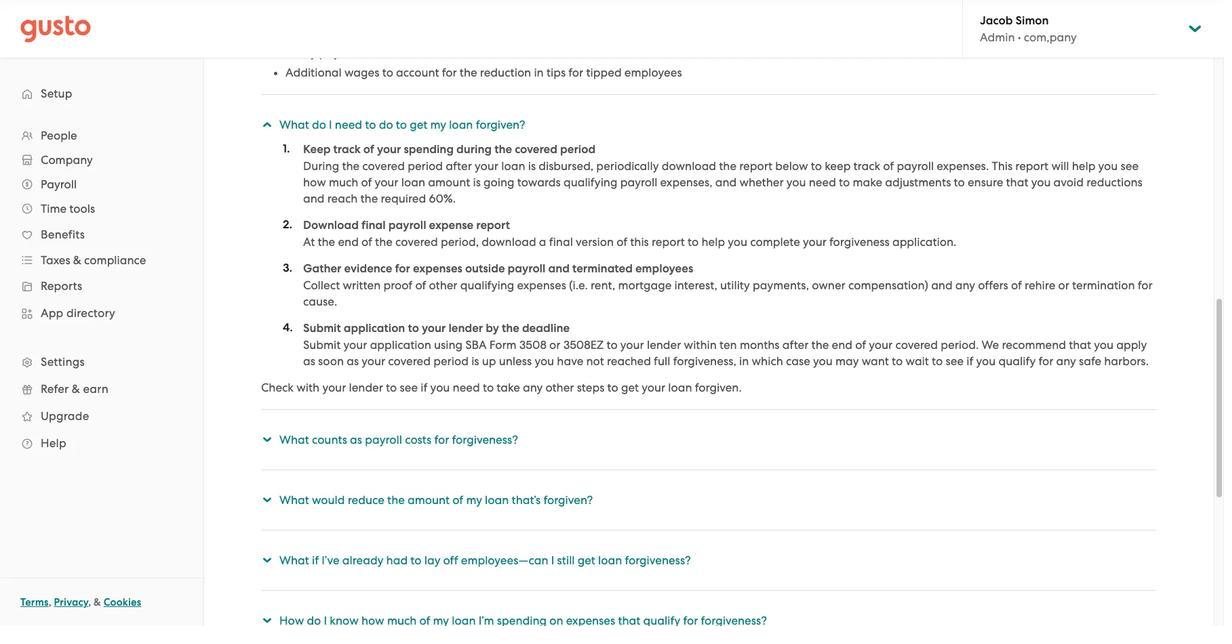 Task type: vqa. For each thing, say whether or not it's contained in the screenshot.
the rightmost lender
yes



Task type: locate. For each thing, give the bounding box(es) containing it.
2 horizontal spatial any
[[1057, 355, 1076, 368]]

qualifying down disbursed,
[[564, 176, 618, 189]]

the down what do i need to do to get my loan forgiven? tab
[[719, 159, 737, 173]]

arrow right image for what do i need to do to get my loan forgiven?
[[259, 119, 275, 131]]

get inside tab
[[410, 118, 428, 132]]

1 vertical spatial is
[[473, 176, 481, 189]]

to left the wait
[[892, 355, 903, 368]]

1 horizontal spatial ,
[[88, 597, 91, 609]]

i've
[[322, 554, 340, 568]]

time tools
[[41, 202, 95, 216]]

if
[[967, 355, 974, 368], [421, 381, 428, 395], [312, 554, 319, 568]]

to right steps
[[608, 381, 619, 395]]

reached
[[607, 355, 651, 368]]

&
[[73, 254, 81, 267], [72, 383, 80, 396], [94, 597, 101, 609]]

end
[[338, 235, 359, 249], [832, 339, 853, 352]]

0 vertical spatial see
[[1121, 159, 1139, 173]]

home image
[[20, 15, 91, 42]]

in left tips
[[534, 66, 544, 79]]

1 vertical spatial forgiven?
[[544, 494, 593, 507]]

employees up mortgage on the top of the page
[[636, 262, 693, 276]]

arrow right image
[[259, 119, 275, 131], [259, 435, 275, 446], [259, 495, 275, 506], [259, 616, 275, 627]]

company
[[41, 153, 93, 167]]

is for by
[[472, 355, 479, 368]]

you inside download final payroll expense report at the end of the covered period, download a final version of this report to help you complete your forgiveness application.
[[728, 235, 748, 249]]

your up reached
[[621, 339, 644, 352]]

0 horizontal spatial final
[[362, 218, 386, 233]]

final right a
[[549, 235, 573, 249]]

1 horizontal spatial if
[[421, 381, 428, 395]]

that down this
[[1006, 176, 1029, 189]]

2 do from the left
[[379, 118, 393, 132]]

forgiven? inside tab
[[476, 118, 525, 132]]

do down the wages at the top left of page
[[379, 118, 393, 132]]

lay
[[424, 554, 441, 568]]

4 what from the top
[[279, 554, 309, 568]]

that's
[[512, 494, 541, 507]]

(i.e.
[[569, 279, 588, 292]]

0 horizontal spatial do
[[312, 118, 326, 132]]

track
[[333, 142, 361, 157], [854, 159, 881, 173]]

download inside keep track of your spending during the covered period during the covered period after your loan is disbursed, periodically download the report below to keep track of payroll expenses. this report will help you see how much of your loan amount is going towards qualifying payroll expenses, and whether you need to make adjustments to ensure that you avoid reductions and reach the required 60%.
[[662, 159, 716, 173]]

tips
[[547, 66, 566, 79]]

utility
[[286, 46, 317, 60]]

0 horizontal spatial help
[[702, 235, 725, 249]]

1 arrow right image from the top
[[259, 119, 275, 131]]

my up spending
[[430, 118, 446, 132]]

& for compliance
[[73, 254, 81, 267]]

get right still
[[578, 554, 595, 568]]

arrow right image for what counts as payroll costs for forgiveness?
[[259, 435, 275, 446]]

help up avoid
[[1072, 159, 1096, 173]]

1 what from the top
[[279, 118, 309, 132]]

0 vertical spatial qualifying
[[564, 176, 618, 189]]

refer & earn
[[41, 383, 109, 396]]

i inside what do i need to do to get my loan forgiven? tab
[[329, 118, 332, 132]]

see up reductions
[[1121, 159, 1139, 173]]

0 horizontal spatial expenses
[[413, 262, 463, 276]]

forgiven? inside tab
[[544, 494, 593, 507]]

0 horizontal spatial need
[[335, 118, 362, 132]]

i up keep
[[329, 118, 332, 132]]

covered inside download final payroll expense report at the end of the covered period, download a final version of this report to help you complete your forgiveness application.
[[396, 235, 438, 249]]

2 vertical spatial get
[[578, 554, 595, 568]]

in down months
[[739, 355, 749, 368]]

or inside submit application to your lender by the deadline submit your application using sba form 3508 or 3508ez to your lender within ten months after the end of your covered period. we recommend that you apply as soon as your covered period is up unless you have not reached full forgiveness, in which case you may want to wait to see if you qualify for any safe harbors.
[[550, 339, 561, 352]]

0 vertical spatial get
[[410, 118, 428, 132]]

1 horizontal spatial in
[[739, 355, 749, 368]]

employees inside gather evidence for expenses outside payroll and terminated employees collect written proof of other qualifying expenses (i.e. rent, mortgage interest, utility payments, owner compensation) and any offers of rehire or termination for cause.
[[636, 262, 693, 276]]

0 horizontal spatial if
[[312, 554, 319, 568]]

1 vertical spatial track
[[854, 159, 881, 173]]

1 vertical spatial in
[[739, 355, 749, 368]]

of up evidence
[[362, 235, 372, 249]]

what for what would reduce the amount of my loan that's forgiven?
[[279, 494, 309, 507]]

your
[[377, 142, 401, 157], [475, 159, 499, 173], [375, 176, 399, 189], [803, 235, 827, 249], [422, 322, 446, 336], [344, 339, 367, 352], [621, 339, 644, 352], [869, 339, 893, 352], [362, 355, 385, 368], [322, 381, 346, 395], [642, 381, 666, 395]]

outside
[[465, 262, 505, 276]]

0 vertical spatial my
[[430, 118, 446, 132]]

arrow right image
[[259, 555, 275, 567]]

help up gather evidence for expenses outside payroll and terminated employees collect written proof of other qualifying expenses (i.e. rent, mortgage interest, utility payments, owner compensation) and any offers of rehire or termination for cause.
[[702, 235, 725, 249]]

what for what counts as payroll costs for forgiveness?
[[279, 433, 309, 447]]

up
[[482, 355, 496, 368]]

help inside keep track of your spending during the covered period during the covered period after your loan is disbursed, periodically download the report below to keep track of payroll expenses. this report will help you see how much of your loan amount is going towards qualifying payroll expenses, and whether you need to make adjustments to ensure that you avoid reductions and reach the required 60%.
[[1072, 159, 1096, 173]]

0 horizontal spatial see
[[400, 381, 418, 395]]

application down written
[[344, 322, 405, 336]]

2 vertical spatial any
[[523, 381, 543, 395]]

0 vertical spatial &
[[73, 254, 81, 267]]

1 vertical spatial forgiveness?
[[625, 554, 691, 568]]

submit up soon
[[303, 339, 341, 352]]

what would reduce the amount of my loan that's forgiven? tab
[[259, 484, 1157, 517]]

0 horizontal spatial qualifying
[[460, 279, 514, 292]]

you up reductions
[[1099, 159, 1118, 173]]

much
[[329, 176, 358, 189]]

list
[[272, 0, 1157, 81], [0, 123, 203, 457], [283, 141, 1157, 370]]

payments,
[[753, 279, 809, 292]]

0 horizontal spatial or
[[550, 339, 561, 352]]

if up costs
[[421, 381, 428, 395]]

compensation)
[[849, 279, 929, 292]]

settings link
[[14, 350, 189, 374]]

0 horizontal spatial download
[[482, 235, 536, 249]]

what if i've already had to lay off employees—can i still get loan forgiveness? tab
[[259, 545, 1157, 577]]

your right with
[[322, 381, 346, 395]]

costs
[[405, 433, 432, 447]]

1 vertical spatial need
[[809, 176, 836, 189]]

1 vertical spatial or
[[550, 339, 561, 352]]

people button
[[14, 123, 189, 148]]

my left "that's"
[[466, 494, 482, 507]]

you left the complete
[[728, 235, 748, 249]]

1 horizontal spatial help
[[1072, 159, 1096, 173]]

, left privacy
[[49, 597, 51, 609]]

qualifying inside keep track of your spending during the covered period during the covered period after your loan is disbursed, periodically download the report below to keep track of payroll expenses. this report will help you see how much of your loan amount is going towards qualifying payroll expenses, and whether you need to make adjustments to ensure that you avoid reductions and reach the required 60%.
[[564, 176, 618, 189]]

arrow right image inside the what counts as payroll costs for forgiveness? tab
[[259, 435, 275, 446]]

need inside tab
[[335, 118, 362, 132]]

0 vertical spatial help
[[1072, 159, 1096, 173]]

what do i need to do to get my loan forgiven? tab
[[259, 109, 1157, 141]]

any inside gather evidence for expenses outside payroll and terminated employees collect written proof of other qualifying expenses (i.e. rent, mortgage interest, utility payments, owner compensation) and any offers of rehire or termination for cause.
[[956, 279, 976, 292]]

any right take on the bottom left
[[523, 381, 543, 395]]

rehire
[[1025, 279, 1056, 292]]

expenses.
[[937, 159, 989, 173]]

download inside download final payroll expense report at the end of the covered period, download a final version of this report to help you complete your forgiveness application.
[[482, 235, 536, 249]]

0 vertical spatial end
[[338, 235, 359, 249]]

period down spending
[[408, 159, 443, 173]]

0 horizontal spatial i
[[329, 118, 332, 132]]

end down download
[[338, 235, 359, 249]]

end up may
[[832, 339, 853, 352]]

0 vertical spatial forgiveness?
[[452, 433, 518, 447]]

to left lay
[[411, 554, 422, 568]]

and
[[716, 176, 737, 189], [303, 192, 325, 206], [548, 262, 570, 276], [932, 279, 953, 292]]

payments
[[319, 46, 373, 60]]

forgiven? right "that's"
[[544, 494, 593, 507]]

settings
[[41, 355, 85, 369]]

the up evidence
[[375, 235, 393, 249]]

other
[[429, 279, 458, 292], [546, 381, 574, 395]]

3 arrow right image from the top
[[259, 495, 275, 506]]

1 horizontal spatial other
[[546, 381, 574, 395]]

0 vertical spatial amount
[[428, 176, 470, 189]]

would
[[312, 494, 345, 507]]

1 horizontal spatial that
[[1069, 339, 1092, 352]]

any left safe
[[1057, 355, 1076, 368]]

if inside submit application to your lender by the deadline submit your application using sba form 3508 or 3508ez to your lender within ten months after the end of your covered period. we recommend that you apply as soon as your covered period is up unless you have not reached full forgiveness, in which case you may want to wait to see if you qualify for any safe harbors.
[[967, 355, 974, 368]]

& left cookies button
[[94, 597, 101, 609]]

0 horizontal spatial track
[[333, 142, 361, 157]]

lender up sba
[[449, 322, 483, 336]]

of up may
[[856, 339, 866, 352]]

0 vertical spatial track
[[333, 142, 361, 157]]

have
[[557, 355, 584, 368]]

get inside tab
[[578, 554, 595, 568]]

0 vertical spatial lender
[[449, 322, 483, 336]]

period up disbursed,
[[560, 142, 596, 157]]

1 vertical spatial employees
[[636, 262, 693, 276]]

1 horizontal spatial need
[[453, 381, 480, 395]]

will
[[1052, 159, 1070, 173]]

end inside submit application to your lender by the deadline submit your application using sba form 3508 or 3508ez to your lender within ten months after the end of your covered period. we recommend that you apply as soon as your covered period is up unless you have not reached full forgiveness, in which case you may want to wait to see if you qualify for any safe harbors.
[[832, 339, 853, 352]]

we
[[982, 339, 999, 352]]

tools
[[69, 202, 95, 216]]

reduction
[[480, 66, 531, 79]]

0 horizontal spatial my
[[430, 118, 446, 132]]

2 arrow right image from the top
[[259, 435, 275, 446]]

1 horizontal spatial my
[[466, 494, 482, 507]]

1 horizontal spatial see
[[946, 355, 964, 368]]

for down recommend
[[1039, 355, 1054, 368]]

compliance
[[84, 254, 146, 267]]

make
[[853, 176, 883, 189]]

forgiven? up during
[[476, 118, 525, 132]]

1 horizontal spatial download
[[662, 159, 716, 173]]

employees—can
[[461, 554, 549, 568]]

for
[[442, 66, 457, 79], [569, 66, 584, 79], [395, 262, 410, 276], [1138, 279, 1153, 292], [1039, 355, 1054, 368], [435, 433, 449, 447]]

application.
[[893, 235, 957, 249]]

1 horizontal spatial forgiven?
[[544, 494, 593, 507]]

3 what from the top
[[279, 494, 309, 507]]

ensure
[[968, 176, 1004, 189]]

if inside what if i've already had to lay off employees—can i still get loan forgiveness? tab
[[312, 554, 319, 568]]

whether
[[740, 176, 784, 189]]

& left earn
[[72, 383, 80, 396]]

60%.
[[429, 192, 456, 206]]

months
[[740, 339, 780, 352]]

forgiveness,
[[673, 355, 737, 368]]

1 vertical spatial submit
[[303, 339, 341, 352]]

other down have at the left bottom of page
[[546, 381, 574, 395]]

1 vertical spatial that
[[1069, 339, 1092, 352]]

the
[[460, 66, 477, 79], [495, 142, 512, 157], [342, 159, 360, 173], [719, 159, 737, 173], [361, 192, 378, 206], [318, 235, 335, 249], [375, 235, 393, 249], [502, 322, 520, 336], [812, 339, 829, 352], [387, 494, 405, 507]]

i inside what if i've already had to lay off employees—can i still get loan forgiveness? tab
[[551, 554, 555, 568]]

track up make at top right
[[854, 159, 881, 173]]

loan up during
[[449, 118, 473, 132]]

& for earn
[[72, 383, 80, 396]]

the right reduce
[[387, 494, 405, 507]]

0 horizontal spatial end
[[338, 235, 359, 249]]

had
[[386, 554, 408, 568]]

after inside submit application to your lender by the deadline submit your application using sba form 3508 or 3508ez to your lender within ten months after the end of your covered period. we recommend that you apply as soon as your covered period is up unless you have not reached full forgiveness, in which case you may want to wait to see if you qualify for any safe harbors.
[[783, 339, 809, 352]]

need
[[335, 118, 362, 132], [809, 176, 836, 189], [453, 381, 480, 395]]

loan down full
[[668, 381, 692, 395]]

period inside submit application to your lender by the deadline submit your application using sba form 3508 or 3508ez to your lender within ten months after the end of your covered period. we recommend that you apply as soon as your covered period is up unless you have not reached full forgiveness, in which case you may want to wait to see if you qualify for any safe harbors.
[[434, 355, 469, 368]]

& right taxes
[[73, 254, 81, 267]]

0 vertical spatial that
[[1006, 176, 1029, 189]]

0 vertical spatial i
[[329, 118, 332, 132]]

1 horizontal spatial expenses
[[517, 279, 566, 292]]

you
[[1099, 159, 1118, 173], [787, 176, 806, 189], [1032, 176, 1051, 189], [728, 235, 748, 249], [1094, 339, 1114, 352], [535, 355, 554, 368], [813, 355, 833, 368], [977, 355, 996, 368], [431, 381, 450, 395]]

0 horizontal spatial forgiven?
[[476, 118, 525, 132]]

,
[[49, 597, 51, 609], [88, 597, 91, 609]]

payroll inside download final payroll expense report at the end of the covered period, download a final version of this report to help you complete your forgiveness application.
[[389, 218, 426, 233]]

0 vertical spatial in
[[534, 66, 544, 79]]

& inside dropdown button
[[73, 254, 81, 267]]

payroll left costs
[[365, 433, 402, 447]]

0 vertical spatial submit
[[303, 322, 341, 336]]

0 vertical spatial download
[[662, 159, 716, 173]]

expenses down period,
[[413, 262, 463, 276]]

that inside submit application to your lender by the deadline submit your application using sba form 3508 or 3508ez to your lender within ten months after the end of your covered period. we recommend that you apply as soon as your covered period is up unless you have not reached full forgiveness, in which case you may want to wait to see if you qualify for any safe harbors.
[[1069, 339, 1092, 352]]

0 vertical spatial other
[[429, 279, 458, 292]]

2 horizontal spatial get
[[621, 381, 639, 395]]

0 horizontal spatial that
[[1006, 176, 1029, 189]]

1 vertical spatial any
[[1057, 355, 1076, 368]]

gather
[[303, 262, 342, 276]]

admin
[[980, 31, 1015, 44]]

1 vertical spatial qualifying
[[460, 279, 514, 292]]

form
[[490, 339, 517, 352]]

amount up lay
[[408, 494, 450, 507]]

is
[[528, 159, 536, 173], [473, 176, 481, 189], [472, 355, 479, 368]]

my inside tab
[[466, 494, 482, 507]]

upgrade link
[[14, 404, 189, 429]]

0 vertical spatial after
[[446, 159, 472, 173]]

still
[[557, 554, 575, 568]]

if down period.
[[967, 355, 974, 368]]

1 vertical spatial my
[[466, 494, 482, 507]]

or down deadline
[[550, 339, 561, 352]]

1 vertical spatial other
[[546, 381, 574, 395]]

is up the "towards"
[[528, 159, 536, 173]]

get up spending
[[410, 118, 428, 132]]

setup
[[41, 87, 72, 100]]

to left take on the bottom left
[[483, 381, 494, 395]]

amount up 60%.
[[428, 176, 470, 189]]

2 vertical spatial is
[[472, 355, 479, 368]]

forgiven?
[[476, 118, 525, 132], [544, 494, 593, 507]]

2 vertical spatial need
[[453, 381, 480, 395]]

arrow right image inside what would reduce the amount of my loan that's forgiven? tab
[[259, 495, 275, 506]]

1 horizontal spatial get
[[578, 554, 595, 568]]

0 horizontal spatial in
[[534, 66, 544, 79]]

or right rehire
[[1059, 279, 1070, 292]]

0 vertical spatial forgiven?
[[476, 118, 525, 132]]

employees
[[625, 66, 682, 79], [636, 262, 693, 276]]

to right the wages at the top left of page
[[382, 66, 393, 79]]

1 vertical spatial i
[[551, 554, 555, 568]]

or
[[1059, 279, 1070, 292], [550, 339, 561, 352]]

0 horizontal spatial after
[[446, 159, 472, 173]]

0 vertical spatial or
[[1059, 279, 1070, 292]]

to right the wait
[[932, 355, 943, 368]]

what left counts
[[279, 433, 309, 447]]

payroll down a
[[508, 262, 546, 276]]

interest,
[[675, 279, 718, 292]]

0 horizontal spatial ,
[[49, 597, 51, 609]]

arrow right image inside what do i need to do to get my loan forgiven? tab
[[259, 119, 275, 131]]

may
[[836, 355, 859, 368]]

1 horizontal spatial or
[[1059, 279, 1070, 292]]

1 vertical spatial see
[[946, 355, 964, 368]]

period down using
[[434, 355, 469, 368]]

2 submit from the top
[[303, 339, 341, 352]]

1 horizontal spatial do
[[379, 118, 393, 132]]

1 vertical spatial &
[[72, 383, 80, 396]]

of right much
[[361, 176, 372, 189]]

amount inside keep track of your spending during the covered period during the covered period after your loan is disbursed, periodically download the report below to keep track of payroll expenses. this report will help you see how much of your loan amount is going towards qualifying payroll expenses, and whether you need to make adjustments to ensure that you avoid reductions and reach the required 60%.
[[428, 176, 470, 189]]

and down application.
[[932, 279, 953, 292]]

your up required
[[375, 176, 399, 189]]

rent,
[[591, 279, 615, 292]]

report
[[740, 159, 773, 173], [1016, 159, 1049, 173], [476, 218, 510, 233], [652, 235, 685, 249]]

lender
[[449, 322, 483, 336], [647, 339, 681, 352], [349, 381, 383, 395]]

1 do from the left
[[312, 118, 326, 132]]

application left using
[[370, 339, 431, 352]]

spending
[[404, 142, 454, 157]]

to down proof
[[408, 322, 419, 336]]

what counts as payroll costs for forgiveness? tab
[[259, 424, 1157, 457]]

0 horizontal spatial any
[[523, 381, 543, 395]]

1 horizontal spatial forgiveness?
[[625, 554, 691, 568]]

for right costs
[[435, 433, 449, 447]]

2 what from the top
[[279, 433, 309, 447]]

need down keep
[[809, 176, 836, 189]]

as right counts
[[350, 433, 362, 447]]

2 vertical spatial period
[[434, 355, 469, 368]]

1 vertical spatial lender
[[647, 339, 681, 352]]

see
[[1121, 159, 1139, 173], [946, 355, 964, 368], [400, 381, 418, 395]]

for inside tab
[[435, 433, 449, 447]]

1 horizontal spatial qualifying
[[564, 176, 618, 189]]

not
[[586, 355, 604, 368]]

what inside tab
[[279, 118, 309, 132]]

is left up
[[472, 355, 479, 368]]

1 vertical spatial if
[[421, 381, 428, 395]]

loan left "that's"
[[485, 494, 509, 507]]

1 horizontal spatial i
[[551, 554, 555, 568]]

0 horizontal spatial lender
[[349, 381, 383, 395]]

what
[[279, 118, 309, 132], [279, 433, 309, 447], [279, 494, 309, 507], [279, 554, 309, 568]]

periodically
[[597, 159, 659, 173]]

0 vertical spatial employees
[[625, 66, 682, 79]]

is inside submit application to your lender by the deadline submit your application using sba form 3508 or 3508ez to your lender within ten months after the end of your covered period. we recommend that you apply as soon as your covered period is up unless you have not reached full forgiveness, in which case you may want to wait to see if you qualify for any safe harbors.
[[472, 355, 479, 368]]

to down keep
[[839, 176, 850, 189]]

1 vertical spatial expenses
[[517, 279, 566, 292]]

0 horizontal spatial get
[[410, 118, 428, 132]]

what left would
[[279, 494, 309, 507]]

what for what do i need to do to get my loan forgiven?
[[279, 118, 309, 132]]

4 arrow right image from the top
[[259, 616, 275, 627]]

1 vertical spatial help
[[702, 235, 725, 249]]

what up keep
[[279, 118, 309, 132]]

for up proof
[[395, 262, 410, 276]]

•
[[1018, 31, 1021, 44]]

check
[[261, 381, 294, 395]]

a
[[539, 235, 546, 249]]

you down below
[[787, 176, 806, 189]]

download
[[662, 159, 716, 173], [482, 235, 536, 249]]



Task type: describe. For each thing, give the bounding box(es) containing it.
expenses,
[[660, 176, 713, 189]]

see inside keep track of your spending during the covered period during the covered period after your loan is disbursed, periodically download the report below to keep track of payroll expenses. this report will help you see how much of your loan amount is going towards qualifying payroll expenses, and whether you need to make adjustments to ensure that you avoid reductions and reach the required 60%.
[[1121, 159, 1139, 173]]

0 vertical spatial expenses
[[413, 262, 463, 276]]

the up much
[[342, 159, 360, 173]]

the inside the utility payments additional wages to account for the reduction in tips for tipped employees
[[460, 66, 477, 79]]

you down using
[[431, 381, 450, 395]]

full
[[654, 355, 671, 368]]

to left keep
[[811, 159, 822, 173]]

of right offers
[[1011, 279, 1022, 292]]

terms link
[[20, 597, 49, 609]]

mortgage
[[618, 279, 672, 292]]

upgrade
[[41, 410, 89, 423]]

1 , from the left
[[49, 597, 51, 609]]

1 vertical spatial period
[[408, 159, 443, 173]]

of inside tab
[[453, 494, 463, 507]]

which
[[752, 355, 783, 368]]

to inside the utility payments additional wages to account for the reduction in tips for tipped employees
[[382, 66, 393, 79]]

in inside submit application to your lender by the deadline submit your application using sba form 3508 or 3508ez to your lender within ten months after the end of your covered period. we recommend that you apply as soon as your covered period is up unless you have not reached full forgiveness, in which case you may want to wait to see if you qualify for any safe harbors.
[[739, 355, 749, 368]]

wages
[[345, 66, 380, 79]]

what for what if i've already had to lay off employees—can i still get loan forgiveness?
[[279, 554, 309, 568]]

cookies
[[104, 597, 141, 609]]

my inside tab
[[430, 118, 446, 132]]

written
[[343, 279, 381, 292]]

gusto navigation element
[[0, 58, 203, 479]]

to up spending
[[396, 118, 407, 132]]

cookies button
[[104, 595, 141, 611]]

loan inside tab
[[449, 118, 473, 132]]

your up using
[[422, 322, 446, 336]]

harbors.
[[1105, 355, 1149, 368]]

directory
[[66, 307, 115, 320]]

your inside download final payroll expense report at the end of the covered period, download a final version of this report to help you complete your forgiveness application.
[[803, 235, 827, 249]]

1 horizontal spatial lender
[[449, 322, 483, 336]]

forgiven.
[[695, 381, 742, 395]]

of up adjustments
[[883, 159, 894, 173]]

0 vertical spatial is
[[528, 159, 536, 173]]

you left avoid
[[1032, 176, 1051, 189]]

help inside download final payroll expense report at the end of the covered period, download a final version of this report to help you complete your forgiveness application.
[[702, 235, 725, 249]]

the right during
[[495, 142, 512, 157]]

for right tips
[[569, 66, 584, 79]]

of left this
[[617, 235, 628, 249]]

payroll inside the what counts as payroll costs for forgiveness? tab
[[365, 433, 402, 447]]

for right account
[[442, 66, 457, 79]]

taxes & compliance button
[[14, 248, 189, 273]]

going
[[484, 176, 515, 189]]

to inside what if i've already had to lay off employees—can i still get loan forgiveness? tab
[[411, 554, 422, 568]]

any inside submit application to your lender by the deadline submit your application using sba form 3508 or 3508ez to your lender within ten months after the end of your covered period. we recommend that you apply as soon as your covered period is up unless you have not reached full forgiveness, in which case you may want to wait to see if you qualify for any safe harbors.
[[1057, 355, 1076, 368]]

the down owner
[[812, 339, 829, 352]]

as inside tab
[[350, 433, 362, 447]]

as right soon
[[347, 355, 359, 368]]

report left will
[[1016, 159, 1049, 173]]

the down download
[[318, 235, 335, 249]]

your up want
[[869, 339, 893, 352]]

gather evidence for expenses outside payroll and terminated employees collect written proof of other qualifying expenses (i.e. rent, mortgage interest, utility payments, owner compensation) and any offers of rehire or termination for cause.
[[303, 262, 1153, 309]]

expense
[[429, 218, 474, 233]]

the right "by"
[[502, 322, 520, 336]]

1 vertical spatial application
[[370, 339, 431, 352]]

help
[[41, 437, 66, 450]]

terminated
[[573, 262, 633, 276]]

3508ez
[[564, 339, 604, 352]]

report right this
[[652, 235, 685, 249]]

keep
[[825, 159, 851, 173]]

arrow right image for what would reduce the amount of my loan that's forgiven?
[[259, 495, 275, 506]]

report up period,
[[476, 218, 510, 233]]

submit application to your lender by the deadline submit your application using sba form 3508 or 3508ez to your lender within ten months after the end of your covered period. we recommend that you apply as soon as your covered period is up unless you have not reached full forgiveness, in which case you may want to wait to see if you qualify for any safe harbors.
[[303, 322, 1149, 368]]

you left may
[[813, 355, 833, 368]]

you down we
[[977, 355, 996, 368]]

take
[[497, 381, 520, 395]]

download
[[303, 218, 359, 233]]

simon
[[1016, 14, 1049, 28]]

1 horizontal spatial track
[[854, 159, 881, 173]]

0 vertical spatial final
[[362, 218, 386, 233]]

the right the reach on the left top of the page
[[361, 192, 378, 206]]

what counts as payroll costs for forgiveness?
[[279, 433, 518, 447]]

for right termination
[[1138, 279, 1153, 292]]

1 vertical spatial final
[[549, 235, 573, 249]]

your right soon
[[362, 355, 385, 368]]

in inside the utility payments additional wages to account for the reduction in tips for tipped employees
[[534, 66, 544, 79]]

reports link
[[14, 274, 189, 298]]

other inside gather evidence for expenses outside payroll and terminated employees collect written proof of other qualifying expenses (i.e. rent, mortgage interest, utility payments, owner compensation) and any offers of rehire or termination for cause.
[[429, 279, 458, 292]]

by
[[486, 322, 499, 336]]

want
[[862, 355, 889, 368]]

company button
[[14, 148, 189, 172]]

2 , from the left
[[88, 597, 91, 609]]

cause.
[[303, 295, 337, 309]]

wait
[[906, 355, 929, 368]]

is for during
[[473, 176, 481, 189]]

and left whether
[[716, 176, 737, 189]]

what if i've already had to lay off employees—can i still get loan forgiveness?
[[279, 554, 691, 568]]

payroll button
[[14, 172, 189, 197]]

of inside submit application to your lender by the deadline submit your application using sba form 3508 or 3508ez to your lender within ten months after the end of your covered period. we recommend that you apply as soon as your covered period is up unless you have not reached full forgiveness, in which case you may want to wait to see if you qualify for any safe harbors.
[[856, 339, 866, 352]]

payroll
[[41, 178, 77, 191]]

after inside keep track of your spending during the covered period during the covered period after your loan is disbursed, periodically download the report below to keep track of payroll expenses. this report will help you see how much of your loan amount is going towards qualifying payroll expenses, and whether you need to make adjustments to ensure that you avoid reductions and reach the required 60%.
[[446, 159, 472, 173]]

as left soon
[[303, 355, 315, 368]]

2 horizontal spatial lender
[[647, 339, 681, 352]]

app directory link
[[14, 301, 189, 326]]

what do i need to do to get my loan forgiven?
[[279, 118, 525, 132]]

your up the going in the top of the page
[[475, 159, 499, 173]]

payroll inside gather evidence for expenses outside payroll and terminated employees collect written proof of other qualifying expenses (i.e. rent, mortgage interest, utility payments, owner compensation) and any offers of rehire or termination for cause.
[[508, 262, 546, 276]]

of right proof
[[415, 279, 426, 292]]

benefits link
[[14, 223, 189, 247]]

to down the wages at the top left of page
[[365, 118, 376, 132]]

and up (i.e.
[[548, 262, 570, 276]]

your down full
[[642, 381, 666, 395]]

reach
[[327, 192, 358, 206]]

time
[[41, 202, 67, 216]]

forgiveness
[[830, 235, 890, 249]]

or inside gather evidence for expenses outside payroll and terminated employees collect written proof of other qualifying expenses (i.e. rent, mortgage interest, utility payments, owner compensation) and any offers of rehire or termination for cause.
[[1059, 279, 1070, 292]]

unless
[[499, 355, 532, 368]]

0 vertical spatial period
[[560, 142, 596, 157]]

below
[[776, 159, 808, 173]]

using
[[434, 339, 463, 352]]

complete
[[750, 235, 800, 249]]

adjustments
[[885, 176, 951, 189]]

offers
[[978, 279, 1009, 292]]

required
[[381, 192, 426, 206]]

refer & earn link
[[14, 377, 189, 402]]

1 vertical spatial get
[[621, 381, 639, 395]]

for inside submit application to your lender by the deadline submit your application using sba form 3508 or 3508ez to your lender within ten months after the end of your covered period. we recommend that you apply as soon as your covered period is up unless you have not reached full forgiveness, in which case you may want to wait to see if you qualify for any safe harbors.
[[1039, 355, 1054, 368]]

end inside download final payroll expense report at the end of the covered period, download a final version of this report to help you complete your forgiveness application.
[[338, 235, 359, 249]]

reduce
[[348, 494, 385, 507]]

to up what counts as payroll costs for forgiveness?
[[386, 381, 397, 395]]

keep
[[303, 142, 331, 157]]

employees inside the utility payments additional wages to account for the reduction in tips for tipped employees
[[625, 66, 682, 79]]

you up safe
[[1094, 339, 1114, 352]]

off
[[443, 554, 458, 568]]

loan right still
[[598, 554, 622, 568]]

within
[[684, 339, 717, 352]]

to inside download final payroll expense report at the end of the covered period, download a final version of this report to help you complete your forgiveness application.
[[688, 235, 699, 249]]

check with your lender to see if you need to take any other steps to get your loan forgiven.
[[261, 381, 742, 395]]

your up soon
[[344, 339, 367, 352]]

you down 3508
[[535, 355, 554, 368]]

see inside submit application to your lender by the deadline submit your application using sba form 3508 or 3508ez to your lender within ten months after the end of your covered period. we recommend that you apply as soon as your covered period is up unless you have not reached full forgiveness, in which case you may want to wait to see if you qualify for any safe harbors.
[[946, 355, 964, 368]]

case
[[786, 355, 811, 368]]

ten
[[720, 339, 737, 352]]

owner
[[812, 279, 846, 292]]

what would reduce the amount of my loan that's forgiven?
[[279, 494, 593, 507]]

need inside keep track of your spending during the covered period during the covered period after your loan is disbursed, periodically download the report below to keep track of payroll expenses. this report will help you see how much of your loan amount is going towards qualifying payroll expenses, and whether you need to make adjustments to ensure that you avoid reductions and reach the required 60%.
[[809, 176, 836, 189]]

soon
[[318, 355, 344, 368]]

qualifying inside gather evidence for expenses outside payroll and terminated employees collect written proof of other qualifying expenses (i.e. rent, mortgage interest, utility payments, owner compensation) and any offers of rehire or termination for cause.
[[460, 279, 514, 292]]

1 submit from the top
[[303, 322, 341, 336]]

this
[[992, 159, 1013, 173]]

benefits
[[41, 228, 85, 242]]

jacob simon admin • com,pany
[[980, 14, 1077, 44]]

2 vertical spatial lender
[[349, 381, 383, 395]]

evidence
[[344, 262, 392, 276]]

steps
[[577, 381, 605, 395]]

earn
[[83, 383, 109, 396]]

keep track of your spending during the covered period during the covered period after your loan is disbursed, periodically download the report below to keep track of payroll expenses. this report will help you see how much of your loan amount is going towards qualifying payroll expenses, and whether you need to make adjustments to ensure that you avoid reductions and reach the required 60%.
[[303, 142, 1143, 206]]

payroll up adjustments
[[897, 159, 934, 173]]

report up whether
[[740, 159, 773, 173]]

amount inside tab
[[408, 494, 450, 507]]

qualify
[[999, 355, 1036, 368]]

termination
[[1073, 279, 1135, 292]]

that inside keep track of your spending during the covered period during the covered period after your loan is disbursed, periodically download the report below to keep track of payroll expenses. this report will help you see how much of your loan amount is going towards qualifying payroll expenses, and whether you need to make adjustments to ensure that you avoid reductions and reach the required 60%.
[[1006, 176, 1029, 189]]

collect
[[303, 279, 340, 292]]

list containing utility payments
[[272, 0, 1157, 81]]

to down expenses.
[[954, 176, 965, 189]]

the inside what would reduce the amount of my loan that's forgiven? tab
[[387, 494, 405, 507]]

payroll down periodically
[[620, 176, 658, 189]]

apply
[[1117, 339, 1147, 352]]

and down how
[[303, 192, 325, 206]]

list containing people
[[0, 123, 203, 457]]

of down "what do i need to do to get my loan forgiven?"
[[363, 142, 374, 157]]

how
[[303, 176, 326, 189]]

your down "what do i need to do to get my loan forgiven?"
[[377, 142, 401, 157]]

counts
[[312, 433, 347, 447]]

tipped
[[586, 66, 622, 79]]

help link
[[14, 431, 189, 456]]

to up reached
[[607, 339, 618, 352]]

version
[[576, 235, 614, 249]]

0 vertical spatial application
[[344, 322, 405, 336]]

list containing keep track of your spending during the covered period
[[283, 141, 1157, 370]]

loan up required
[[401, 176, 425, 189]]

2 vertical spatial see
[[400, 381, 418, 395]]

2 vertical spatial &
[[94, 597, 101, 609]]

loan up the going in the top of the page
[[501, 159, 525, 173]]



